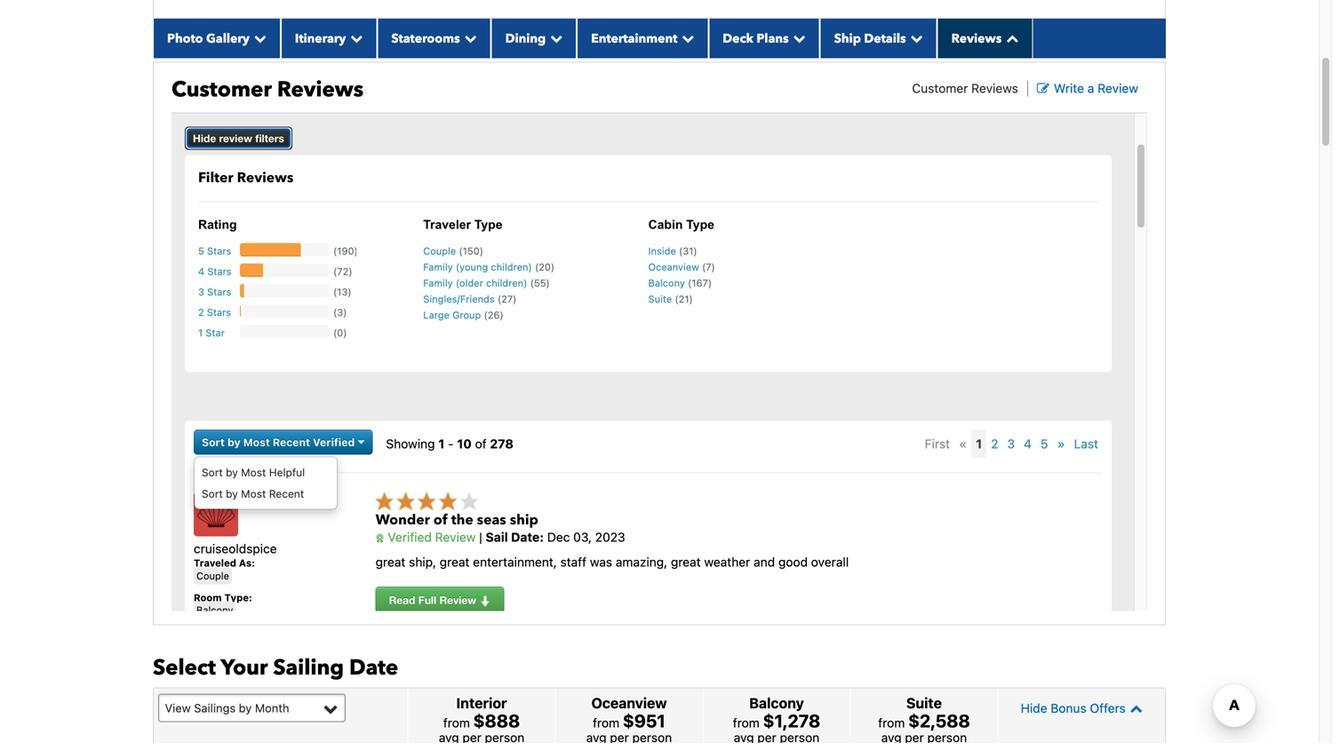 Task type: describe. For each thing, give the bounding box(es) containing it.
2 vertical spatial most
[[241, 488, 266, 500]]

by inside sort by most recent verified link
[[228, 436, 241, 449]]

1 horizontal spatial 4
[[1025, 437, 1032, 451]]

chevron down image for photo gallery
[[250, 32, 267, 44]]

oceanview inside inside (31) oceanview (7) balcony (167) suite (21)
[[649, 261, 700, 273]]

traveled
[[194, 558, 237, 569]]

photo
[[167, 30, 203, 47]]

reviews inside "dropdown button"
[[952, 30, 1002, 47]]

1 horizontal spatial customer
[[913, 81, 969, 95]]

chevron down image for deck plans
[[789, 32, 806, 44]]

view sailings by month link
[[158, 694, 346, 723]]

good
[[779, 555, 808, 570]]

date:
[[511, 530, 544, 545]]

as:
[[239, 558, 255, 569]]

(55)
[[530, 277, 550, 289]]

from $888
[[444, 710, 520, 731]]

overall
[[812, 555, 849, 570]]

4 stars link
[[198, 266, 232, 277]]

0 horizontal spatial 1
[[198, 327, 203, 339]]

sort by most helpful link
[[195, 462, 337, 483]]

traveler
[[424, 218, 471, 232]]

dining button
[[491, 19, 577, 58]]

1 horizontal spatial 1
[[439, 437, 445, 451]]

4 link
[[1020, 430, 1037, 458]]

stars for 2 stars
[[207, 307, 231, 318]]

278
[[490, 437, 514, 451]]

ship details button
[[820, 19, 938, 58]]

hide for hide review filters
[[193, 132, 216, 144]]

suite inside inside (31) oceanview (7) balcony (167) suite (21)
[[649, 293, 672, 305]]

10
[[457, 437, 472, 451]]

filter
[[198, 168, 234, 188]]

by down sort by most helpful link
[[226, 488, 238, 500]]

1 horizontal spatial of
[[475, 437, 487, 451]]

dining
[[506, 30, 546, 47]]

2 vertical spatial balcony
[[750, 695, 805, 712]]

review for full
[[440, 594, 477, 607]]

itinerary
[[295, 30, 346, 47]]

rating
[[198, 218, 237, 232]]

sort for sort by most helpful sort by most recent
[[202, 466, 223, 479]]

(older
[[456, 277, 484, 289]]

3 link
[[1003, 430, 1020, 458]]

(26)
[[484, 309, 504, 321]]

from $951
[[593, 710, 666, 731]]

details
[[865, 30, 907, 47]]

«
[[960, 437, 968, 451]]

traveler type
[[424, 218, 503, 232]]

interior
[[457, 695, 507, 712]]

progress bar for 3 stars
[[240, 284, 244, 297]]

(27)
[[498, 293, 517, 305]]

couple inside cruiseoldspice traveled as: couple
[[197, 570, 229, 582]]

1 horizontal spatial 3
[[1008, 437, 1016, 451]]

balcony link
[[649, 277, 688, 289]]

chevron down image for itinerary
[[346, 32, 363, 44]]

1 horizontal spatial verified
[[388, 530, 432, 545]]

by inside view sailings by month link
[[239, 701, 252, 715]]

1 link
[[972, 430, 987, 458]]

sort by most recent link
[[195, 483, 337, 505]]

month
[[255, 701, 289, 715]]

customer reviews link
[[913, 81, 1019, 95]]

»
[[1058, 437, 1066, 451]]

chevron down image for dining
[[546, 32, 563, 44]]

chevron down image for entertainment
[[678, 32, 695, 44]]

sort by most recent verified
[[202, 436, 358, 449]]

(7)
[[702, 261, 716, 273]]

(13)
[[333, 286, 352, 298]]

1 vertical spatial oceanview
[[592, 695, 667, 712]]

reviews button
[[938, 19, 1034, 58]]

(190)
[[333, 245, 358, 257]]

3 great from the left
[[671, 555, 701, 570]]

cruiseoldspice traveled as: couple
[[194, 542, 277, 582]]

2 link
[[987, 430, 1003, 458]]

room
[[194, 592, 222, 604]]

5 stars
[[198, 245, 231, 257]]

0 horizontal spatial verified
[[313, 436, 355, 449]]

inside
[[649, 245, 677, 257]]

0 vertical spatial 2
[[198, 307, 204, 318]]

room type: balcony
[[194, 592, 252, 616]]

verified review link
[[376, 530, 476, 545]]

helpful
[[269, 466, 305, 479]]

1 family from the top
[[424, 261, 453, 273]]

seas
[[477, 510, 507, 530]]

large group link
[[424, 309, 484, 321]]

recent inside the 'sort by most helpful sort by most recent'
[[269, 488, 304, 500]]

1 horizontal spatial 2
[[992, 437, 999, 451]]

read full review
[[389, 594, 480, 607]]

chevron down image for ship details
[[907, 32, 924, 44]]

sailing
[[273, 653, 344, 683]]

2 horizontal spatial 1
[[977, 437, 983, 451]]

hide review filters
[[193, 132, 284, 144]]

plans
[[757, 30, 789, 47]]

balcony inside inside (31) oceanview (7) balcony (167) suite (21)
[[649, 277, 685, 289]]

from for $951
[[593, 716, 620, 730]]

2 stars link
[[198, 307, 231, 318]]

(3)
[[333, 307, 347, 318]]

most for recent
[[243, 436, 270, 449]]

was
[[590, 555, 613, 570]]

sort by most helpful sort by most recent
[[202, 466, 305, 500]]

hide bonus offers
[[1021, 701, 1126, 716]]

photo gallery
[[167, 30, 250, 47]]

edit image
[[1038, 82, 1050, 95]]

couple link
[[424, 245, 459, 257]]

0 vertical spatial children)
[[491, 261, 532, 273]]

chevron up image
[[1126, 702, 1143, 715]]

write
[[1055, 81, 1085, 95]]

2 great from the left
[[440, 555, 470, 570]]

from for $1,278
[[733, 716, 760, 730]]

couple (150) family (young children) (20) family (older children) (55) singles/friends (27) large group (26)
[[424, 245, 555, 321]]

the
[[452, 510, 474, 530]]

type for traveler type
[[475, 218, 503, 232]]

view sailings by month
[[165, 701, 289, 715]]

first « 1 2 3 4 5 » last
[[926, 437, 1099, 451]]

reviews down "itinerary"
[[277, 75, 364, 104]]

progress bar for 5 stars
[[240, 243, 301, 257]]

large
[[424, 309, 450, 321]]

entertainment,
[[473, 555, 557, 570]]

hide review filters button
[[185, 127, 292, 150]]

from $2,588
[[879, 710, 971, 731]]

sort for sort by most recent verified
[[202, 436, 225, 449]]

sailings
[[194, 701, 236, 715]]

2023
[[596, 530, 626, 545]]

(20)
[[535, 261, 555, 273]]



Task type: locate. For each thing, give the bounding box(es) containing it.
4 left 5 link
[[1025, 437, 1032, 451]]

1 chevron down image from the left
[[250, 32, 267, 44]]

1 vertical spatial balcony
[[197, 605, 233, 616]]

3 progress bar from the top
[[240, 284, 244, 297]]

of
[[475, 437, 487, 451], [434, 510, 448, 530]]

from left $2,588
[[879, 716, 906, 730]]

1 vertical spatial most
[[241, 466, 266, 479]]

main content
[[144, 0, 1176, 743]]

great down small verified icon
[[376, 555, 406, 570]]

ship
[[835, 30, 862, 47]]

0 vertical spatial 4
[[198, 266, 205, 277]]

0 horizontal spatial 5
[[198, 245, 204, 257]]

type for cabin type
[[687, 218, 715, 232]]

reviews left edit icon
[[972, 81, 1019, 95]]

0 horizontal spatial couple
[[197, 570, 229, 582]]

chevron down image inside photo gallery dropdown button
[[250, 32, 267, 44]]

1 vertical spatial progress bar
[[240, 264, 263, 277]]

staterooms
[[392, 30, 460, 47]]

gallery
[[206, 30, 250, 47]]

1 left star
[[198, 327, 203, 339]]

2 family from the top
[[424, 277, 453, 289]]

reviews down filters
[[237, 168, 294, 188]]

1 horizontal spatial couple
[[424, 245, 456, 257]]

1 left 2 link
[[977, 437, 983, 451]]

family up singles/friends
[[424, 277, 453, 289]]

first link
[[921, 430, 955, 458]]

1 vertical spatial of
[[434, 510, 448, 530]]

couple down the 'traveled'
[[197, 570, 229, 582]]

(167)
[[688, 277, 712, 289]]

0 vertical spatial family
[[424, 261, 453, 273]]

1
[[198, 327, 203, 339], [439, 437, 445, 451], [977, 437, 983, 451]]

verified up ship,
[[388, 530, 432, 545]]

1 from from the left
[[444, 716, 470, 730]]

family down couple link
[[424, 261, 453, 273]]

chevron down image inside 'itinerary' dropdown button
[[346, 32, 363, 44]]

0 vertical spatial 3
[[198, 286, 204, 298]]

filter reviews
[[198, 168, 294, 188]]

chevron down image inside dining dropdown button
[[546, 32, 563, 44]]

chevron down image for staterooms
[[460, 32, 477, 44]]

0 vertical spatial recent
[[273, 436, 310, 449]]

1 horizontal spatial balcony
[[649, 277, 685, 289]]

3 chevron down image from the left
[[546, 32, 563, 44]]

sort
[[202, 436, 225, 449], [202, 466, 223, 479], [202, 488, 223, 500]]

4
[[198, 266, 205, 277], [1025, 437, 1032, 451]]

from inside from $2,588
[[879, 716, 906, 730]]

4 down 5 stars at the left
[[198, 266, 205, 277]]

0 horizontal spatial 2
[[198, 307, 204, 318]]

2 right '1' link
[[992, 437, 999, 451]]

0 horizontal spatial 3
[[198, 286, 204, 298]]

wonder
[[376, 510, 430, 530]]

0 vertical spatial progress bar
[[240, 243, 301, 257]]

0 vertical spatial most
[[243, 436, 270, 449]]

2 horizontal spatial great
[[671, 555, 701, 570]]

chevron down image left ship
[[789, 32, 806, 44]]

0 vertical spatial verified
[[313, 436, 355, 449]]

most up sort by most recent link
[[241, 466, 266, 479]]

$888
[[474, 710, 520, 731]]

chevron down image left staterooms
[[346, 32, 363, 44]]

cruiseoldspice image
[[194, 492, 238, 537]]

progress bar right the 3 stars
[[240, 284, 244, 297]]

0 horizontal spatial customer
[[172, 75, 272, 104]]

stars down 4 stars
[[207, 286, 232, 298]]

progress bar
[[240, 243, 301, 257], [240, 264, 263, 277], [240, 284, 244, 297]]

singles/friends
[[424, 293, 495, 305]]

hide left bonus
[[1021, 701, 1048, 716]]

main content containing customer reviews
[[144, 0, 1176, 743]]

-
[[448, 437, 454, 451]]

review for a
[[1098, 81, 1139, 95]]

3 right 2 link
[[1008, 437, 1016, 451]]

0 horizontal spatial customer reviews
[[172, 75, 364, 104]]

0 horizontal spatial of
[[434, 510, 448, 530]]

from for $888
[[444, 716, 470, 730]]

4 chevron down image from the left
[[789, 32, 806, 44]]

0 horizontal spatial suite
[[649, 293, 672, 305]]

chevron down image right ship
[[907, 32, 924, 44]]

| sail date: dec 03, 2023
[[476, 530, 626, 545]]

select
[[153, 653, 216, 683]]

verified review
[[385, 530, 476, 545]]

group
[[453, 309, 481, 321]]

0 horizontal spatial hide
[[193, 132, 216, 144]]

couple down 'traveler'
[[424, 245, 456, 257]]

from for $2,588
[[879, 716, 906, 730]]

2 sort from the top
[[202, 466, 223, 479]]

inside (31) oceanview (7) balcony (167) suite (21)
[[649, 245, 716, 305]]

0 horizontal spatial chevron down image
[[460, 32, 477, 44]]

2 progress bar from the top
[[240, 264, 263, 277]]

first
[[926, 437, 951, 451]]

5 chevron down image from the left
[[907, 32, 924, 44]]

photo gallery button
[[153, 19, 281, 58]]

2 type from the left
[[687, 218, 715, 232]]

family
[[424, 261, 453, 273], [424, 277, 453, 289]]

chevron down image
[[460, 32, 477, 44], [678, 32, 695, 44]]

your
[[221, 653, 268, 683]]

1 vertical spatial hide
[[1021, 701, 1048, 716]]

review
[[219, 132, 252, 144]]

by up sort by most recent link
[[226, 466, 238, 479]]

chevron down image left dining
[[460, 32, 477, 44]]

1 sort from the top
[[202, 436, 225, 449]]

0 vertical spatial review
[[1098, 81, 1139, 95]]

2
[[198, 307, 204, 318], [992, 437, 999, 451]]

sort up the 'sort by most helpful sort by most recent'
[[202, 436, 225, 449]]

|
[[479, 530, 483, 545]]

couple
[[424, 245, 456, 257], [197, 570, 229, 582]]

(0)
[[333, 327, 347, 339]]

sort down sort by most helpful link
[[202, 488, 223, 500]]

1 vertical spatial couple
[[197, 570, 229, 582]]

0 vertical spatial suite
[[649, 293, 672, 305]]

1 horizontal spatial hide
[[1021, 701, 1048, 716]]

customer reviews
[[172, 75, 364, 104], [913, 81, 1019, 95]]

from left $951
[[593, 716, 620, 730]]

showing
[[386, 437, 435, 451]]

hide left review
[[193, 132, 216, 144]]

0 horizontal spatial type
[[475, 218, 503, 232]]

customer up review
[[172, 75, 272, 104]]

1 vertical spatial sort
[[202, 466, 223, 479]]

2 vertical spatial progress bar
[[240, 284, 244, 297]]

oceanview
[[649, 261, 700, 273], [592, 695, 667, 712]]

date
[[350, 653, 399, 683]]

1 vertical spatial family
[[424, 277, 453, 289]]

$951
[[623, 710, 666, 731]]

2 chevron down image from the left
[[346, 32, 363, 44]]

offers
[[1091, 701, 1126, 716]]

1 chevron down image from the left
[[460, 32, 477, 44]]

1 horizontal spatial great
[[440, 555, 470, 570]]

(31)
[[679, 245, 698, 257]]

2 up 1 star link
[[198, 307, 204, 318]]

sort up cruiseoldspice image
[[202, 466, 223, 479]]

hide bonus offers link
[[1003, 693, 1161, 724]]

1 great from the left
[[376, 555, 406, 570]]

chevron down image inside staterooms dropdown button
[[460, 32, 477, 44]]

type
[[475, 218, 503, 232], [687, 218, 715, 232]]

verified
[[313, 436, 355, 449], [388, 530, 432, 545]]

3 sort from the top
[[202, 488, 223, 500]]

progress bar right 5 stars at the left
[[240, 243, 301, 257]]

reviews up customer reviews link
[[952, 30, 1002, 47]]

great left weather
[[671, 555, 701, 570]]

3 from from the left
[[733, 716, 760, 730]]

from inside from $888
[[444, 716, 470, 730]]

ship details
[[835, 30, 907, 47]]

1 left the -
[[439, 437, 445, 451]]

suite
[[649, 293, 672, 305], [907, 695, 943, 712]]

chevron down image left "itinerary"
[[250, 32, 267, 44]]

view
[[165, 701, 191, 715]]

1 horizontal spatial suite
[[907, 695, 943, 712]]

0 vertical spatial hide
[[193, 132, 216, 144]]

stars
[[207, 245, 231, 257], [207, 266, 232, 277], [207, 286, 232, 298], [207, 307, 231, 318]]

write a review link
[[1038, 81, 1139, 95]]

family (young children) link
[[424, 261, 535, 273]]

suite link
[[649, 293, 675, 305]]

1 vertical spatial review
[[435, 530, 476, 545]]

chevron down image left deck
[[678, 32, 695, 44]]

deck
[[723, 30, 754, 47]]

1 horizontal spatial 5
[[1041, 437, 1049, 451]]

hide inside button
[[193, 132, 216, 144]]

from inside from $1,278
[[733, 716, 760, 730]]

last
[[1075, 437, 1099, 451]]

recent down helpful
[[269, 488, 304, 500]]

» link
[[1053, 430, 1070, 458]]

a
[[1088, 81, 1095, 95]]

1 horizontal spatial chevron down image
[[678, 32, 695, 44]]

1 vertical spatial suite
[[907, 695, 943, 712]]

0 horizontal spatial 4
[[198, 266, 205, 277]]

great ship, great entertainment, staff was amazing, great weather and good overall
[[376, 555, 849, 570]]

1 vertical spatial 2
[[992, 437, 999, 451]]

stars up 3 stars link
[[207, 266, 232, 277]]

by up sort by most helpful link
[[228, 436, 241, 449]]

customer reviews down reviews "dropdown button" at the right top of page
[[913, 81, 1019, 95]]

cabin type
[[649, 218, 715, 232]]

stars for 4 stars
[[207, 266, 232, 277]]

review right a
[[1098, 81, 1139, 95]]

0 vertical spatial balcony
[[649, 277, 685, 289]]

stars up star
[[207, 307, 231, 318]]

small verified icon image
[[376, 534, 385, 543]]

5 up 4 stars
[[198, 245, 204, 257]]

hide
[[193, 132, 216, 144], [1021, 701, 1048, 716]]

sail
[[486, 530, 508, 545]]

review left |
[[435, 530, 476, 545]]

0 horizontal spatial balcony
[[197, 605, 233, 616]]

1 progress bar from the top
[[240, 243, 301, 257]]

1 vertical spatial recent
[[269, 488, 304, 500]]

(72)
[[333, 266, 353, 277]]

type up (31)
[[687, 218, 715, 232]]

stars for 5 stars
[[207, 245, 231, 257]]

type up '(150)'
[[475, 218, 503, 232]]

wonder of the seas ship
[[376, 510, 539, 530]]

customer reviews up filters
[[172, 75, 364, 104]]

write a review
[[1055, 81, 1139, 95]]

2 horizontal spatial balcony
[[750, 695, 805, 712]]

3
[[198, 286, 204, 298], [1008, 437, 1016, 451]]

0 vertical spatial couple
[[424, 245, 456, 257]]

from down interior
[[444, 716, 470, 730]]

ship,
[[409, 555, 437, 570]]

hide for hide bonus offers
[[1021, 701, 1048, 716]]

of right 10
[[475, 437, 487, 451]]

star
[[206, 327, 225, 339]]

2 chevron down image from the left
[[678, 32, 695, 44]]

0 vertical spatial sort
[[202, 436, 225, 449]]

1 vertical spatial 4
[[1025, 437, 1032, 451]]

review right full on the left bottom
[[440, 594, 477, 607]]

chevron down image inside ship details dropdown button
[[907, 32, 924, 44]]

read
[[389, 594, 416, 607]]

entertainment
[[592, 30, 678, 47]]

read full review button
[[376, 587, 505, 614]]

balcony inside room type: balcony
[[197, 605, 233, 616]]

most up sort by most helpful link
[[243, 436, 270, 449]]

amazing,
[[616, 555, 668, 570]]

3 stars link
[[198, 286, 232, 298]]

from left $1,278
[[733, 716, 760, 730]]

most down sort by most helpful link
[[241, 488, 266, 500]]

progress bar for 4 stars
[[240, 264, 263, 277]]

1 vertical spatial 3
[[1008, 437, 1016, 451]]

chevron down image inside entertainment dropdown button
[[678, 32, 695, 44]]

2 from from the left
[[593, 716, 620, 730]]

dec
[[548, 530, 570, 545]]

progress bar right 4 stars link on the left of page
[[240, 264, 263, 277]]

2 vertical spatial sort
[[202, 488, 223, 500]]

1 horizontal spatial type
[[687, 218, 715, 232]]

chevron up image
[[1002, 32, 1019, 44]]

(21)
[[675, 293, 693, 305]]

stars up 4 stars
[[207, 245, 231, 257]]

deck plans
[[723, 30, 789, 47]]

select your sailing date
[[153, 653, 399, 683]]

1 horizontal spatial customer reviews
[[913, 81, 1019, 95]]

recent
[[273, 436, 310, 449], [269, 488, 304, 500]]

chevron down image
[[250, 32, 267, 44], [346, 32, 363, 44], [546, 32, 563, 44], [789, 32, 806, 44], [907, 32, 924, 44]]

chevron down image left 'entertainment'
[[546, 32, 563, 44]]

5 stars link
[[198, 245, 231, 257]]

most for helpful
[[241, 466, 266, 479]]

0 vertical spatial oceanview
[[649, 261, 700, 273]]

0 vertical spatial 5
[[198, 245, 204, 257]]

1 vertical spatial children)
[[486, 277, 528, 289]]

1 vertical spatial verified
[[388, 530, 432, 545]]

4 from from the left
[[879, 716, 906, 730]]

0 vertical spatial of
[[475, 437, 487, 451]]

great right ship,
[[440, 555, 470, 570]]

2 vertical spatial review
[[440, 594, 477, 607]]

staterooms button
[[377, 19, 491, 58]]

recent up helpful
[[273, 436, 310, 449]]

of left the
[[434, 510, 448, 530]]

couple inside couple (150) family (young children) (20) family (older children) (55) singles/friends (27) large group (26)
[[424, 245, 456, 257]]

0 horizontal spatial great
[[376, 555, 406, 570]]

review inside "read full review" button
[[440, 594, 477, 607]]

deck plans button
[[709, 19, 820, 58]]

verified up sort by most helpful link
[[313, 436, 355, 449]]

1 vertical spatial 5
[[1041, 437, 1049, 451]]

customer down reviews "dropdown button" at the right top of page
[[913, 81, 969, 95]]

by left month
[[239, 701, 252, 715]]

chevron down image inside deck plans dropdown button
[[789, 32, 806, 44]]

stars for 3 stars
[[207, 286, 232, 298]]

from inside from $951
[[593, 716, 620, 730]]

5 right '4' link
[[1041, 437, 1049, 451]]

3 up 2 stars
[[198, 286, 204, 298]]

1 type from the left
[[475, 218, 503, 232]]



Task type: vqa. For each thing, say whether or not it's contained in the screenshot.
the right the rates
no



